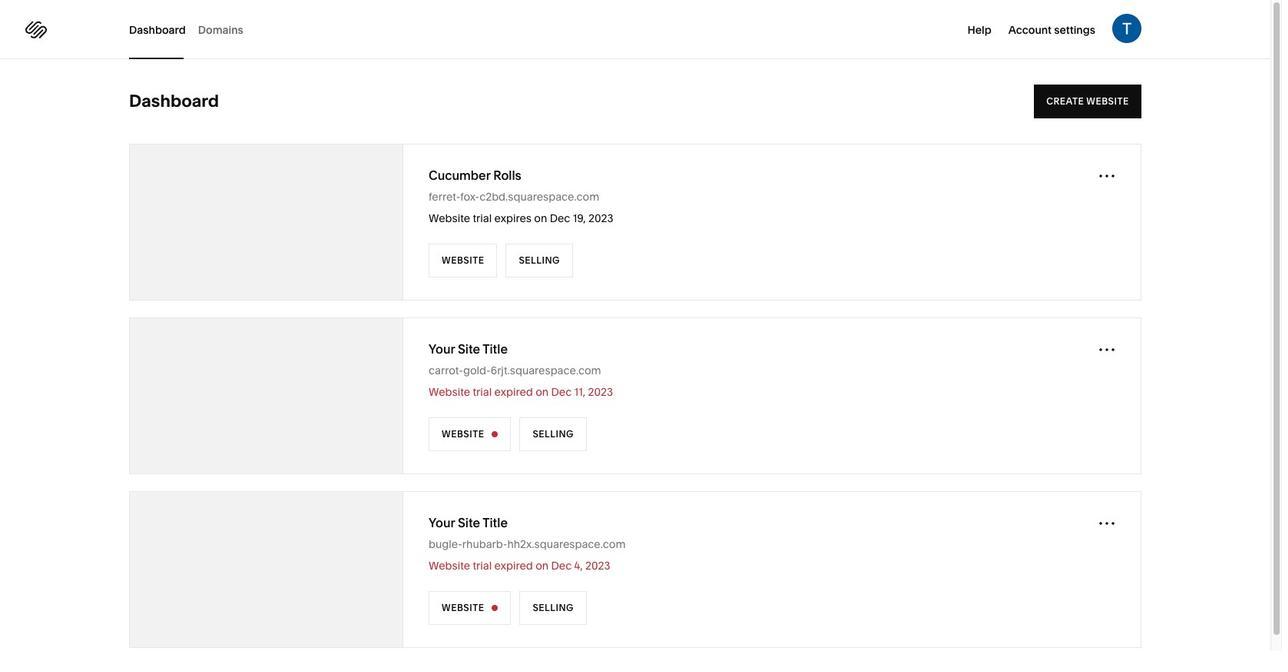 Task type: describe. For each thing, give the bounding box(es) containing it.
settings
[[1055, 23, 1096, 37]]

rhubarb-
[[463, 537, 508, 551]]

carrot-gold-6rjt.squarespace.com website trial expired on dec 11, 2023
[[429, 364, 613, 399]]

fox-
[[461, 190, 480, 204]]

selling link for 4,
[[520, 591, 587, 625]]

dec for 4,
[[552, 559, 572, 573]]

create website
[[1047, 95, 1130, 107]]

cucumber rolls
[[429, 168, 522, 183]]

selling for 11,
[[533, 428, 574, 440]]

website inside bugle-rhubarb-hh2x.squarespace.com website trial expired on dec 4, 2023
[[429, 559, 471, 573]]

selling link for 19,
[[506, 244, 573, 278]]

2023 for website trial expired on dec 11, 2023
[[588, 385, 613, 399]]

expires
[[495, 211, 532, 225]]

dashboard button
[[129, 0, 186, 59]]

website link for website trial expires on dec 19, 2023
[[429, 244, 498, 278]]

2023 for website trial expires on dec 19, 2023
[[589, 211, 614, 225]]

rolls
[[494, 168, 522, 183]]

your site title link for bugle-
[[429, 514, 508, 531]]

ferret-fox-c2bd.squarespace.com website trial expires on dec 19, 2023
[[429, 190, 614, 225]]

c2bd.squarespace.com
[[480, 190, 600, 204]]

help link
[[968, 21, 992, 37]]

expired for rhubarb-
[[495, 559, 533, 573]]

website
[[1087, 95, 1130, 107]]

dec for 11,
[[552, 385, 572, 399]]

cucumber
[[429, 168, 491, 183]]

title for hh2x.squarespace.com
[[483, 515, 508, 530]]

account settings
[[1009, 23, 1096, 37]]

domains
[[198, 23, 244, 37]]

your site title link for carrot-
[[429, 341, 508, 357]]



Task type: vqa. For each thing, say whether or not it's contained in the screenshot.
the bottom the Title
yes



Task type: locate. For each thing, give the bounding box(es) containing it.
account
[[1009, 23, 1052, 37]]

0 vertical spatial 2023
[[589, 211, 614, 225]]

bugle-rhubarb-hh2x.squarespace.com website trial expired on dec 4, 2023
[[429, 537, 626, 573]]

dashboard
[[129, 23, 186, 37], [129, 91, 219, 111]]

trial inside ferret-fox-c2bd.squarespace.com website trial expires on dec 19, 2023
[[473, 211, 492, 225]]

1 your from the top
[[429, 341, 455, 357]]

website
[[429, 211, 471, 225], [442, 254, 485, 266], [429, 385, 471, 399], [442, 428, 485, 440], [429, 559, 471, 573], [442, 602, 485, 613]]

on down the '6rjt.squarespace.com'
[[536, 385, 549, 399]]

site for bugle-
[[458, 515, 480, 530]]

on for 11,
[[536, 385, 549, 399]]

0 vertical spatial on
[[534, 211, 548, 225]]

trial down rhubarb-
[[473, 559, 492, 573]]

2 vertical spatial dec
[[552, 559, 572, 573]]

selling down carrot-gold-6rjt.squarespace.com website trial expired on dec 11, 2023
[[533, 428, 574, 440]]

your for bugle-
[[429, 515, 455, 530]]

selling
[[519, 254, 560, 266], [533, 428, 574, 440], [533, 602, 574, 613]]

your site title link up rhubarb-
[[429, 514, 508, 531]]

help
[[968, 23, 992, 37]]

4,
[[575, 559, 583, 573]]

2023
[[589, 211, 614, 225], [588, 385, 613, 399], [586, 559, 611, 573]]

1 vertical spatial your
[[429, 515, 455, 530]]

2 your site title link from the top
[[429, 514, 508, 531]]

create
[[1047, 95, 1085, 107]]

11,
[[575, 385, 586, 399]]

dec left "4," at the bottom left of page
[[552, 559, 572, 573]]

1 vertical spatial selling
[[533, 428, 574, 440]]

account settings link
[[1009, 21, 1096, 37]]

2 vertical spatial selling link
[[520, 591, 587, 625]]

your up the 'carrot-'
[[429, 341, 455, 357]]

expired down rhubarb-
[[495, 559, 533, 573]]

your site title link
[[429, 341, 508, 357], [429, 514, 508, 531]]

site
[[458, 341, 480, 357], [458, 515, 480, 530]]

1 vertical spatial 2023
[[588, 385, 613, 399]]

trial inside carrot-gold-6rjt.squarespace.com website trial expired on dec 11, 2023
[[473, 385, 492, 399]]

2023 inside carrot-gold-6rjt.squarespace.com website trial expired on dec 11, 2023
[[588, 385, 613, 399]]

your site title up gold-
[[429, 341, 508, 357]]

1 title from the top
[[483, 341, 508, 357]]

gold-
[[464, 364, 491, 377]]

on inside carrot-gold-6rjt.squarespace.com website trial expired on dec 11, 2023
[[536, 385, 549, 399]]

2023 right "4," at the bottom left of page
[[586, 559, 611, 573]]

1 vertical spatial trial
[[473, 385, 492, 399]]

1 trial from the top
[[473, 211, 492, 225]]

0 vertical spatial expired
[[495, 385, 533, 399]]

selling for 4,
[[533, 602, 574, 613]]

trial down gold-
[[473, 385, 492, 399]]

2 vertical spatial on
[[536, 559, 549, 573]]

dec inside bugle-rhubarb-hh2x.squarespace.com website trial expired on dec 4, 2023
[[552, 559, 572, 573]]

website link down fox-
[[429, 244, 498, 278]]

on inside ferret-fox-c2bd.squarespace.com website trial expires on dec 19, 2023
[[534, 211, 548, 225]]

trial
[[473, 211, 492, 225], [473, 385, 492, 399], [473, 559, 492, 573]]

selling link down 11,
[[520, 417, 587, 451]]

domains button
[[198, 0, 244, 59]]

1 expired from the top
[[495, 385, 533, 399]]

on for 19,
[[534, 211, 548, 225]]

your
[[429, 341, 455, 357], [429, 515, 455, 530]]

expired for gold-
[[495, 385, 533, 399]]

your site title for bugle-
[[429, 515, 508, 530]]

trial down fox-
[[473, 211, 492, 225]]

2 your from the top
[[429, 515, 455, 530]]

tab list
[[129, 0, 256, 59]]

0 vertical spatial your site title link
[[429, 341, 508, 357]]

carrot-
[[429, 364, 464, 377]]

1 website link from the top
[[429, 244, 498, 278]]

selling down bugle-rhubarb-hh2x.squarespace.com website trial expired on dec 4, 2023
[[533, 602, 574, 613]]

title up gold-
[[483, 341, 508, 357]]

2 vertical spatial trial
[[473, 559, 492, 573]]

2023 right 11,
[[588, 385, 613, 399]]

2 vertical spatial website link
[[429, 591, 512, 625]]

your site title
[[429, 341, 508, 357], [429, 515, 508, 530]]

website link down gold-
[[429, 417, 512, 451]]

dec left '19,' in the left of the page
[[550, 211, 571, 225]]

expired inside bugle-rhubarb-hh2x.squarespace.com website trial expired on dec 4, 2023
[[495, 559, 533, 573]]

on inside bugle-rhubarb-hh2x.squarespace.com website trial expired on dec 4, 2023
[[536, 559, 549, 573]]

1 your site title link from the top
[[429, 341, 508, 357]]

bugle-
[[429, 537, 463, 551]]

2023 inside ferret-fox-c2bd.squarespace.com website trial expires on dec 19, 2023
[[589, 211, 614, 225]]

1 vertical spatial website link
[[429, 417, 512, 451]]

0 vertical spatial selling
[[519, 254, 560, 266]]

expired inside carrot-gold-6rjt.squarespace.com website trial expired on dec 11, 2023
[[495, 385, 533, 399]]

your site title link up gold-
[[429, 341, 508, 357]]

dashboard left the domains at the left top of page
[[129, 23, 186, 37]]

trial inside bugle-rhubarb-hh2x.squarespace.com website trial expired on dec 4, 2023
[[473, 559, 492, 573]]

dec
[[550, 211, 571, 225], [552, 385, 572, 399], [552, 559, 572, 573]]

2 expired from the top
[[495, 559, 533, 573]]

website inside ferret-fox-c2bd.squarespace.com website trial expires on dec 19, 2023
[[429, 211, 471, 225]]

dec left 11,
[[552, 385, 572, 399]]

title
[[483, 341, 508, 357], [483, 515, 508, 530]]

selling link down "4," at the bottom left of page
[[520, 591, 587, 625]]

1 vertical spatial dashboard
[[129, 91, 219, 111]]

title for 6rjt.squarespace.com
[[483, 341, 508, 357]]

your site title for carrot-
[[429, 341, 508, 357]]

0 vertical spatial title
[[483, 341, 508, 357]]

expired down the '6rjt.squarespace.com'
[[495, 385, 533, 399]]

selling link down expires
[[506, 244, 573, 278]]

2 trial from the top
[[473, 385, 492, 399]]

website link
[[429, 244, 498, 278], [429, 417, 512, 451], [429, 591, 512, 625]]

1 vertical spatial your site title
[[429, 515, 508, 530]]

19,
[[573, 211, 586, 225]]

2 vertical spatial 2023
[[586, 559, 611, 573]]

2 vertical spatial selling
[[533, 602, 574, 613]]

tab list containing dashboard
[[129, 0, 256, 59]]

1 vertical spatial your site title link
[[429, 514, 508, 531]]

3 trial from the top
[[473, 559, 492, 573]]

selling down expires
[[519, 254, 560, 266]]

website link down rhubarb-
[[429, 591, 512, 625]]

2023 for website trial expired on dec 4, 2023
[[586, 559, 611, 573]]

website link for website trial expired on dec 11, 2023
[[429, 417, 512, 451]]

1 vertical spatial selling link
[[520, 417, 587, 451]]

0 vertical spatial selling link
[[506, 244, 573, 278]]

hh2x.squarespace.com
[[508, 537, 626, 551]]

2 website link from the top
[[429, 417, 512, 451]]

0 vertical spatial dec
[[550, 211, 571, 225]]

website inside carrot-gold-6rjt.squarespace.com website trial expired on dec 11, 2023
[[429, 385, 471, 399]]

on down hh2x.squarespace.com
[[536, 559, 549, 573]]

on for 4,
[[536, 559, 549, 573]]

dec inside ferret-fox-c2bd.squarespace.com website trial expires on dec 19, 2023
[[550, 211, 571, 225]]

3 website link from the top
[[429, 591, 512, 625]]

your for carrot-
[[429, 341, 455, 357]]

2 title from the top
[[483, 515, 508, 530]]

1 vertical spatial expired
[[495, 559, 533, 573]]

on
[[534, 211, 548, 225], [536, 385, 549, 399], [536, 559, 549, 573]]

dec for 19,
[[550, 211, 571, 225]]

2023 right '19,' in the left of the page
[[589, 211, 614, 225]]

2 your site title from the top
[[429, 515, 508, 530]]

ferret-
[[429, 190, 461, 204]]

0 vertical spatial site
[[458, 341, 480, 357]]

selling for 19,
[[519, 254, 560, 266]]

selling link for 11,
[[520, 417, 587, 451]]

cucumber rolls link
[[429, 167, 522, 184]]

1 dashboard from the top
[[129, 23, 186, 37]]

0 vertical spatial your
[[429, 341, 455, 357]]

website link for website trial expired on dec 4, 2023
[[429, 591, 512, 625]]

your site title up rhubarb-
[[429, 515, 508, 530]]

on down c2bd.squarespace.com
[[534, 211, 548, 225]]

2023 inside bugle-rhubarb-hh2x.squarespace.com website trial expired on dec 4, 2023
[[586, 559, 611, 573]]

0 vertical spatial dashboard
[[129, 23, 186, 37]]

1 vertical spatial dec
[[552, 385, 572, 399]]

site up rhubarb-
[[458, 515, 480, 530]]

dec inside carrot-gold-6rjt.squarespace.com website trial expired on dec 11, 2023
[[552, 385, 572, 399]]

site for carrot-
[[458, 341, 480, 357]]

1 your site title from the top
[[429, 341, 508, 357]]

title up rhubarb-
[[483, 515, 508, 530]]

trial for rhubarb-
[[473, 559, 492, 573]]

0 vertical spatial website link
[[429, 244, 498, 278]]

trial for gold-
[[473, 385, 492, 399]]

0 vertical spatial trial
[[473, 211, 492, 225]]

6rjt.squarespace.com
[[491, 364, 602, 377]]

create website link
[[1035, 85, 1142, 118]]

1 vertical spatial on
[[536, 385, 549, 399]]

2 site from the top
[[458, 515, 480, 530]]

2 dashboard from the top
[[129, 91, 219, 111]]

1 vertical spatial site
[[458, 515, 480, 530]]

selling link
[[506, 244, 573, 278], [520, 417, 587, 451], [520, 591, 587, 625]]

0 vertical spatial your site title
[[429, 341, 508, 357]]

site up gold-
[[458, 341, 480, 357]]

trial for fox-
[[473, 211, 492, 225]]

your up bugle-
[[429, 515, 455, 530]]

1 site from the top
[[458, 341, 480, 357]]

dashboard down dashboard button
[[129, 91, 219, 111]]

expired
[[495, 385, 533, 399], [495, 559, 533, 573]]

1 vertical spatial title
[[483, 515, 508, 530]]



